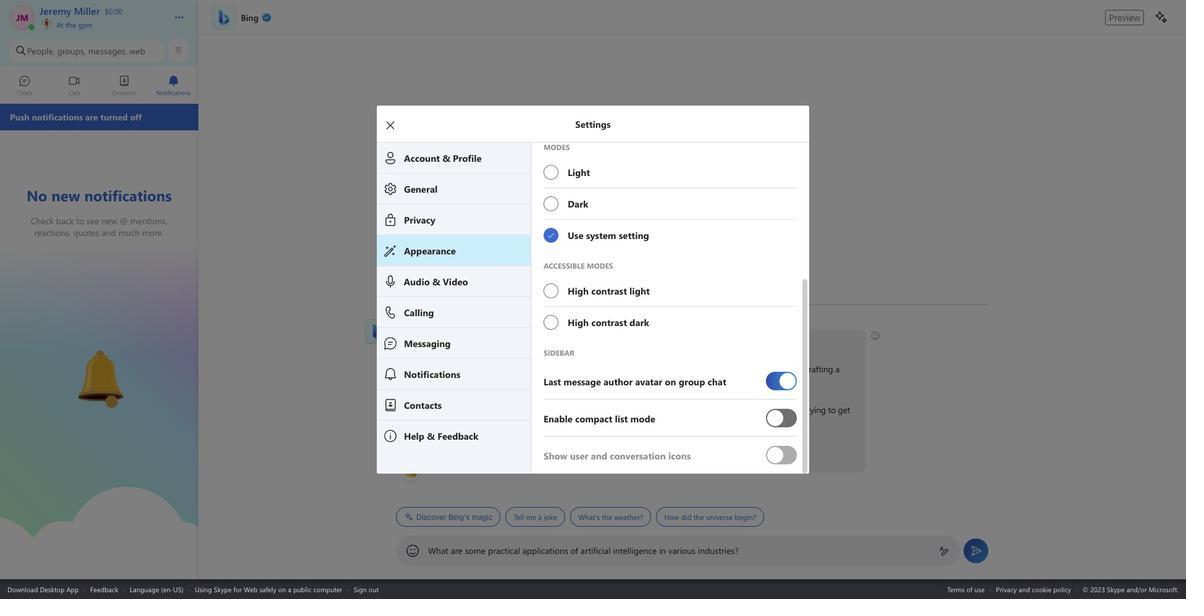 Task type: locate. For each thing, give the bounding box(es) containing it.
to right trip
[[756, 363, 763, 375]]

how left did
[[665, 512, 679, 522]]

i'm right "me,"
[[775, 404, 787, 416]]

theme dialog
[[377, 0, 828, 474]]

sign out
[[354, 585, 379, 594]]

1 horizontal spatial i'm
[[481, 404, 492, 416]]

tab list
[[0, 70, 198, 104]]

how did the universe begin? button
[[657, 507, 765, 527]]

story
[[403, 377, 421, 389]]

0 vertical spatial groups,
[[57, 45, 86, 57]]

download
[[7, 585, 38, 594]]

messages,
[[88, 45, 127, 57]]

0 horizontal spatial of
[[466, 363, 474, 375]]

1 horizontal spatial want
[[592, 445, 610, 457]]

0 horizontal spatial i'm
[[403, 404, 414, 416]]

at
[[750, 404, 757, 416]]

trip
[[741, 363, 753, 375]]

me left with
[[607, 377, 619, 389]]

the inside button
[[602, 512, 613, 522]]

of left artificial
[[571, 545, 578, 557]]

mention
[[574, 377, 605, 389]]

of up kids.
[[466, 363, 474, 375]]

a right the drafting
[[836, 363, 840, 375]]

1 horizontal spatial the
[[602, 512, 613, 522]]

0 vertical spatial for
[[709, 363, 720, 375]]

europe
[[766, 363, 792, 375]]

for left your
[[709, 363, 720, 375]]

in left various
[[659, 545, 666, 557]]

a inside ask me any type of question, like finding vegan restaurants in cambridge, itinerary for your trip to europe or drafting a story for curious kids. in groups, remember to mention me with @bing. i'm an ai preview, so i'm still learning. sometimes i might say something weird. don't get mad at me, i'm just trying to get better! if you want to start over, type
[[836, 363, 840, 375]]

universe
[[706, 512, 733, 522]]

i left might
[[586, 404, 589, 416]]

am
[[430, 319, 441, 329]]

groups, down at the gym
[[57, 45, 86, 57]]

tell me a joke button
[[506, 507, 565, 527]]

Show user and conversation icons checkbox
[[766, 441, 797, 470]]

9:24
[[414, 319, 428, 329]]

people,
[[27, 45, 55, 57]]

the inside button
[[66, 20, 76, 30]]

i
[[500, 336, 503, 348], [586, 404, 589, 416]]

0 horizontal spatial the
[[66, 20, 76, 30]]

0 horizontal spatial in
[[623, 363, 629, 375]]

(en-
[[161, 585, 173, 594]]

0 vertical spatial i
[[500, 336, 503, 348]]

feedback
[[90, 585, 118, 594]]

download desktop app
[[7, 585, 79, 594]]

0 horizontal spatial you
[[410, 445, 424, 457]]

something
[[629, 404, 669, 416]]

2 vertical spatial of
[[967, 585, 973, 594]]

0 horizontal spatial groups,
[[57, 45, 86, 57]]

how inside 'button'
[[665, 512, 679, 522]]

2 horizontal spatial the
[[694, 512, 704, 522]]

how right !
[[466, 336, 483, 348]]

1 horizontal spatial how
[[665, 512, 679, 522]]

0 horizontal spatial get
[[717, 404, 729, 416]]

for left the web
[[234, 585, 242, 594]]

what's the weather? button
[[570, 507, 652, 527]]

Type a message text field
[[428, 545, 929, 557]]

1 horizontal spatial groups,
[[493, 377, 521, 389]]

for right story
[[424, 377, 434, 389]]

the right at
[[66, 20, 76, 30]]

in
[[484, 377, 491, 389]]

just inside ask me any type of question, like finding vegan restaurants in cambridge, itinerary for your trip to europe or drafting a story for curious kids. in groups, remember to mention me with @bing. i'm an ai preview, so i'm still learning. sometimes i might say something weird. don't get mad at me, i'm just trying to get better! if you want to start over, type
[[789, 404, 802, 416]]

just
[[789, 404, 802, 416], [692, 445, 705, 457]]

help
[[505, 336, 521, 348]]

you right if
[[410, 445, 424, 457]]

out
[[369, 585, 379, 594]]

to right the trying
[[828, 404, 836, 416]]

weird.
[[671, 404, 693, 416]]

!
[[461, 336, 464, 348]]

at the gym button
[[40, 17, 162, 30]]

me inside button
[[526, 512, 536, 522]]

1 vertical spatial just
[[692, 445, 705, 457]]

terms of use
[[948, 585, 985, 594]]

is
[[436, 336, 442, 348]]

hey, this is bing ! how can i help you today?
[[403, 336, 566, 348]]

1 horizontal spatial of
[[571, 545, 578, 557]]

0 vertical spatial of
[[466, 363, 474, 375]]

preview
[[1110, 12, 1141, 23]]

bing, 9:24 am
[[396, 319, 441, 329]]

(smileeyes)
[[567, 336, 608, 347]]

newtopic
[[513, 445, 548, 457]]

1 vertical spatial how
[[665, 512, 679, 522]]

1 vertical spatial of
[[571, 545, 578, 557]]

of left use
[[967, 585, 973, 594]]

a inside button
[[538, 512, 542, 522]]

1 vertical spatial type
[[494, 445, 511, 457]]

me right tell
[[526, 512, 536, 522]]

artificial
[[581, 545, 611, 557]]

what
[[428, 545, 449, 557]]

industries?
[[698, 545, 739, 557]]

i'm right "so"
[[481, 404, 492, 416]]

to left give
[[612, 445, 620, 457]]

you right the if
[[576, 445, 590, 457]]

sometimes
[[543, 404, 584, 416]]

i inside ask me any type of question, like finding vegan restaurants in cambridge, itinerary for your trip to europe or drafting a story for curious kids. in groups, remember to mention me with @bing. i'm an ai preview, so i'm still learning. sometimes i might say something weird. don't get mad at me, i'm just trying to get better! if you want to start over, type
[[586, 404, 589, 416]]

1 horizontal spatial just
[[789, 404, 802, 416]]

feedback link
[[90, 585, 118, 594]]

0 horizontal spatial for
[[234, 585, 242, 594]]

at
[[56, 20, 64, 30]]

get right the trying
[[838, 404, 851, 416]]

intelligence
[[613, 545, 657, 557]]

a left the joke
[[538, 512, 542, 522]]

2 horizontal spatial i'm
[[775, 404, 787, 416]]

in up with
[[623, 363, 629, 375]]

what's
[[578, 512, 600, 522]]

just left report
[[692, 445, 705, 457]]

groups, inside ask me any type of question, like finding vegan restaurants in cambridge, itinerary for your trip to europe or drafting a story for curious kids. in groups, remember to mention me with @bing. i'm an ai preview, so i'm still learning. sometimes i might say something weird. don't get mad at me, i'm just trying to get better! if you want to start over, type
[[493, 377, 521, 389]]

the
[[66, 20, 76, 30], [602, 512, 613, 522], [694, 512, 704, 522]]

just left the trying
[[789, 404, 802, 416]]

any
[[432, 363, 445, 375]]

0 vertical spatial in
[[623, 363, 629, 375]]

1 horizontal spatial in
[[659, 545, 666, 557]]

1 horizontal spatial get
[[838, 404, 851, 416]]

on
[[278, 585, 286, 594]]

1 horizontal spatial for
[[424, 377, 434, 389]]

using skype for web safely on a public computer link
[[195, 585, 342, 594]]

if
[[403, 445, 408, 457]]

download desktop app link
[[7, 585, 79, 594]]

if
[[569, 445, 574, 457]]

get left mad
[[717, 404, 729, 416]]

2 horizontal spatial for
[[709, 363, 720, 375]]

2 horizontal spatial you
[[576, 445, 590, 457]]

Light checkbox
[[543, 157, 797, 188]]

desktop
[[40, 585, 65, 594]]

in
[[623, 363, 629, 375], [659, 545, 666, 557]]

or
[[794, 363, 802, 375]]

skype
[[214, 585, 232, 594]]

ask
[[403, 363, 416, 375]]

the right what's
[[602, 512, 613, 522]]

can
[[485, 336, 498, 348]]

High contrast light checkbox
[[543, 276, 797, 307]]

1 horizontal spatial i
[[586, 404, 589, 416]]

discover
[[417, 513, 447, 522]]

1 horizontal spatial type
[[494, 445, 511, 457]]

1 horizontal spatial you
[[523, 336, 537, 348]]

various
[[669, 545, 696, 557]]

you inside ask me any type of question, like finding vegan restaurants in cambridge, itinerary for your trip to europe or drafting a story for curious kids. in groups, remember to mention me with @bing. i'm an ai preview, so i'm still learning. sometimes i might say something weird. don't get mad at me, i'm just trying to get better! if you want to start over, type
[[410, 445, 424, 457]]

the right did
[[694, 512, 704, 522]]

High contrast dark checkbox
[[543, 307, 797, 338]]

you right help
[[523, 336, 537, 348]]

0 horizontal spatial want
[[426, 445, 444, 457]]

your
[[722, 363, 739, 375]]

2 vertical spatial for
[[234, 585, 242, 594]]

so
[[470, 404, 479, 416]]

of inside ask me any type of question, like finding vegan restaurants in cambridge, itinerary for your trip to europe or drafting a story for curious kids. in groups, remember to mention me with @bing. i'm an ai preview, so i'm still learning. sometimes i might say something weird. don't get mad at me, i'm just trying to get better! if you want to start over, type
[[466, 363, 474, 375]]

type right over,
[[494, 445, 511, 457]]

preview,
[[438, 404, 468, 416]]

1 vertical spatial i
[[586, 404, 589, 416]]

i'm left the an
[[403, 404, 414, 416]]

curious
[[436, 377, 463, 389]]

i'm
[[403, 404, 414, 416], [481, 404, 492, 416], [775, 404, 787, 416]]

1 want from the left
[[426, 445, 444, 457]]

1 i'm from the left
[[403, 404, 414, 416]]

groups, down like
[[493, 377, 521, 389]]

1 vertical spatial groups,
[[493, 377, 521, 389]]

type up curious
[[448, 363, 464, 375]]

0 vertical spatial how
[[466, 336, 483, 348]]

want left start on the bottom left
[[426, 445, 444, 457]]

0 vertical spatial type
[[448, 363, 464, 375]]

i right can
[[500, 336, 503, 348]]

tell me a joke
[[514, 512, 557, 522]]

for
[[709, 363, 720, 375], [424, 377, 434, 389], [234, 585, 242, 594]]

want left give
[[592, 445, 610, 457]]

0 vertical spatial just
[[789, 404, 802, 416]]



Task type: vqa. For each thing, say whether or not it's contained in the screenshot.
the left the 'or'
no



Task type: describe. For each thing, give the bounding box(es) containing it.
feedback,
[[654, 445, 690, 457]]

0 horizontal spatial type
[[448, 363, 464, 375]]

0 horizontal spatial how
[[466, 336, 483, 348]]

itinerary
[[677, 363, 707, 375]]

me right give
[[640, 445, 652, 457]]

practical
[[488, 545, 520, 557]]

bing,
[[396, 319, 412, 329]]

remember
[[523, 377, 562, 389]]

groups, inside button
[[57, 45, 86, 57]]

me left the any at the bottom left of page
[[418, 363, 430, 375]]

1 get from the left
[[717, 404, 729, 416]]

web
[[244, 585, 258, 594]]

terms
[[948, 585, 965, 594]]

sign out link
[[354, 585, 379, 594]]

(openhands)
[[774, 444, 820, 456]]

safely
[[260, 585, 276, 594]]

hey,
[[403, 336, 419, 348]]

sign
[[354, 585, 367, 594]]

say
[[615, 404, 627, 416]]

how did the universe begin?
[[665, 512, 757, 522]]

me,
[[760, 404, 773, 416]]

in inside ask me any type of question, like finding vegan restaurants in cambridge, itinerary for your trip to europe or drafting a story for curious kids. in groups, remember to mention me with @bing. i'm an ai preview, so i'm still learning. sometimes i might say something weird. don't get mad at me, i'm just trying to get better! if you want to start over, type
[[623, 363, 629, 375]]

to left start on the bottom left
[[446, 445, 454, 457]]

to down vegan
[[564, 377, 572, 389]]

Dark checkbox
[[543, 188, 797, 219]]

a right on
[[288, 585, 291, 594]]

newtopic . and if you want to give me feedback, just report a concern.
[[513, 445, 772, 457]]

restaurants
[[579, 363, 620, 375]]

2 get from the left
[[838, 404, 851, 416]]

and
[[552, 445, 567, 457]]

don't
[[695, 404, 715, 416]]

want inside ask me any type of question, like finding vegan restaurants in cambridge, itinerary for your trip to europe or drafting a story for curious kids. in groups, remember to mention me with @bing. i'm an ai preview, so i'm still learning. sometimes i might say something weird. don't get mad at me, i'm just trying to get better! if you want to start over, type
[[426, 445, 444, 457]]

the for what's
[[602, 512, 613, 522]]

app
[[66, 585, 79, 594]]

use
[[975, 585, 985, 594]]

drafting
[[804, 363, 833, 375]]

discover bing's magic
[[417, 513, 493, 522]]

0 horizontal spatial just
[[692, 445, 705, 457]]

.
[[548, 445, 550, 457]]

language (en-us) link
[[130, 585, 184, 594]]

the for at
[[66, 20, 76, 30]]

ai
[[428, 404, 436, 416]]

0 horizontal spatial i
[[500, 336, 503, 348]]

vegan
[[555, 363, 577, 375]]

web
[[129, 45, 145, 57]]

people, groups, messages, web button
[[10, 40, 164, 62]]

some
[[465, 545, 486, 557]]

privacy and cookie policy
[[996, 585, 1072, 594]]

2 i'm from the left
[[481, 404, 492, 416]]

@bing.
[[639, 377, 665, 389]]

kids.
[[465, 377, 482, 389]]

privacy and cookie policy link
[[996, 585, 1072, 594]]

Last message author avatar on group chat checkbox
[[766, 367, 797, 395]]

tell
[[514, 512, 524, 522]]

trying
[[804, 404, 826, 416]]

start
[[456, 445, 473, 457]]

better!
[[403, 418, 427, 430]]

report
[[707, 445, 730, 457]]

still
[[494, 404, 507, 416]]

did
[[681, 512, 692, 522]]

gym
[[78, 20, 93, 30]]

1 vertical spatial in
[[659, 545, 666, 557]]

policy
[[1054, 585, 1072, 594]]

2 want from the left
[[592, 445, 610, 457]]

Enable compact list mode checkbox
[[766, 404, 797, 432]]

magic
[[472, 513, 493, 522]]

over,
[[475, 445, 492, 457]]

ask me any type of question, like finding vegan restaurants in cambridge, itinerary for your trip to europe or drafting a story for curious kids. in groups, remember to mention me with @bing. i'm an ai preview, so i'm still learning. sometimes i might say something weird. don't get mad at me, i'm just trying to get better! if you want to start over, type
[[403, 363, 853, 457]]

3 i'm from the left
[[775, 404, 787, 416]]

Use system setting checkbox
[[543, 220, 797, 251]]

language (en-us)
[[130, 585, 184, 594]]

an
[[417, 404, 426, 416]]

at the gym
[[54, 20, 93, 30]]

and
[[1019, 585, 1030, 594]]

terms of use link
[[948, 585, 985, 594]]

like
[[512, 363, 524, 375]]

might
[[591, 404, 613, 416]]

cookie
[[1032, 585, 1052, 594]]

us)
[[173, 585, 184, 594]]

joke
[[544, 512, 557, 522]]

public
[[293, 585, 312, 594]]

using
[[195, 585, 212, 594]]

1 vertical spatial for
[[424, 377, 434, 389]]

give
[[622, 445, 638, 457]]

a right report
[[732, 445, 737, 457]]

what's the weather?
[[578, 512, 644, 522]]

2 horizontal spatial of
[[967, 585, 973, 594]]

bing
[[444, 336, 461, 348]]

learning.
[[509, 404, 541, 416]]

mad
[[732, 404, 748, 416]]

bing's
[[449, 513, 470, 522]]

the inside 'button'
[[694, 512, 704, 522]]

finding
[[527, 363, 553, 375]]

today?
[[539, 336, 564, 348]]



